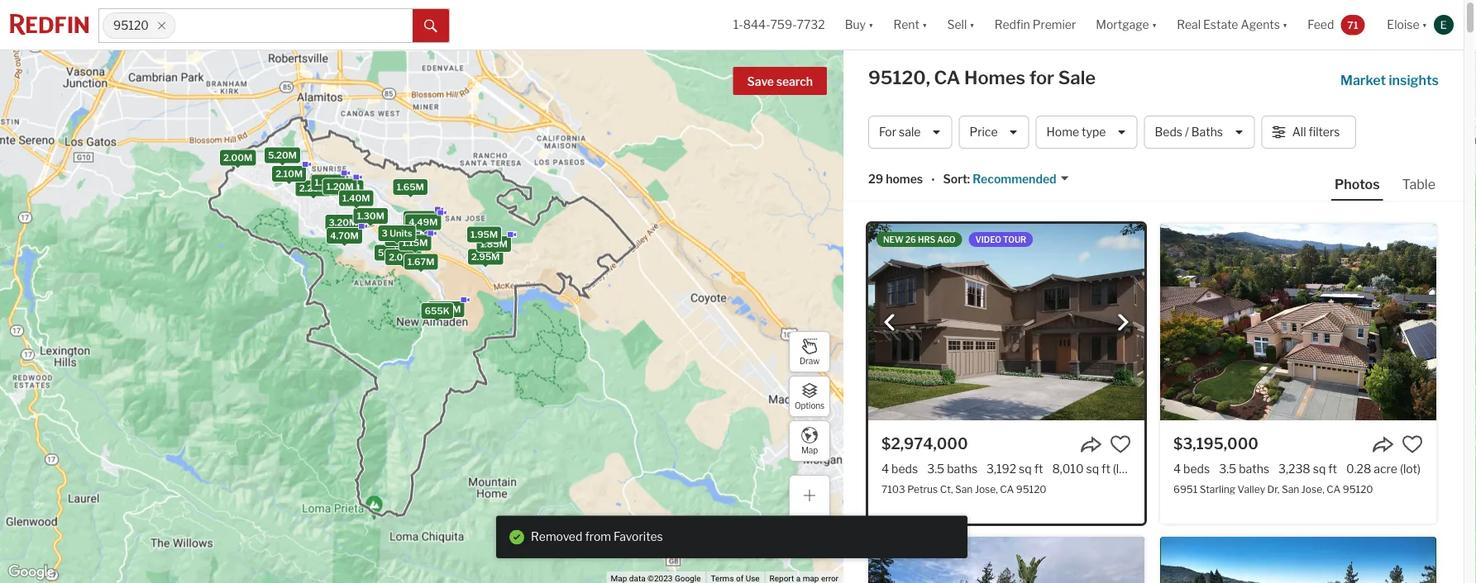 Task type: describe. For each thing, give the bounding box(es) containing it.
map button
[[789, 421, 830, 462]]

0.28
[[1346, 462, 1372, 476]]

for sale
[[879, 125, 921, 139]]

/
[[1185, 125, 1189, 139]]

photos button
[[1332, 175, 1399, 201]]

7103
[[882, 484, 905, 496]]

8,010 sq ft (lot)
[[1052, 462, 1134, 476]]

▾ for buy ▾
[[868, 18, 874, 32]]

1.20m
[[326, 181, 354, 192]]

favorite button checkbox
[[1110, 434, 1131, 456]]

tour
[[1003, 235, 1027, 245]]

market
[[1341, 72, 1386, 88]]

1 horizontal spatial 95120
[[1016, 484, 1047, 496]]

1.40m
[[342, 193, 370, 204]]

homes
[[886, 172, 923, 186]]

1-844-759-7732 link
[[733, 18, 825, 32]]

2.10m
[[276, 169, 303, 180]]

3,192 sq ft
[[987, 462, 1043, 476]]

4.49m
[[409, 217, 438, 228]]

removed from favorites
[[531, 531, 663, 545]]

5.00m
[[431, 304, 461, 315]]

real
[[1177, 18, 1201, 32]]

5.20m
[[268, 150, 297, 161]]

$3,195,000
[[1174, 435, 1259, 453]]

eloise
[[1387, 18, 1420, 32]]

2 horizontal spatial 2.00m
[[389, 252, 418, 263]]

for sale button
[[868, 116, 952, 149]]

from
[[585, 531, 611, 545]]

•
[[931, 173, 935, 187]]

2.95m
[[471, 252, 500, 262]]

acre
[[1374, 462, 1398, 476]]

mortgage
[[1096, 18, 1149, 32]]

price
[[970, 125, 998, 139]]

beds / baths button
[[1144, 116, 1255, 149]]

1.25m
[[315, 177, 342, 188]]

2 (lot) from the left
[[1400, 462, 1421, 476]]

▾ for sell ▾
[[970, 18, 975, 32]]

beds
[[1155, 125, 1183, 139]]

valley
[[1238, 484, 1265, 496]]

next button image
[[1115, 315, 1131, 331]]

3,238 sq ft
[[1279, 462, 1337, 476]]

favorite button checkbox
[[1402, 434, 1423, 456]]

options
[[795, 401, 825, 411]]

sale
[[1058, 67, 1096, 89]]

71
[[1348, 19, 1359, 31]]

4 for $3,195,000
[[1174, 462, 1181, 476]]

sale
[[899, 125, 921, 139]]

2.88m
[[388, 233, 417, 244]]

for
[[879, 125, 897, 139]]

agents
[[1241, 18, 1280, 32]]

sell
[[947, 18, 967, 32]]

0 vertical spatial 2.00m
[[223, 152, 252, 163]]

baths
[[1192, 125, 1223, 139]]

home type button
[[1036, 116, 1138, 149]]

1.85m
[[480, 239, 508, 250]]

real estate agents ▾
[[1177, 18, 1288, 32]]

3.5 for $2,974,000
[[927, 462, 945, 476]]

4 beds for $3,195,000
[[1174, 462, 1210, 476]]

3
[[382, 228, 388, 239]]

4.70m
[[330, 231, 359, 241]]

2 horizontal spatial ca
[[1327, 484, 1341, 496]]

user photo image
[[1434, 15, 1454, 35]]

filters
[[1309, 125, 1340, 139]]

redfin premier button
[[985, 0, 1086, 50]]

4 beds for $2,974,000
[[882, 462, 918, 476]]

6951
[[1174, 484, 1198, 496]]

photo of 7103 petrus ct, san jose, ca 95120 image
[[868, 224, 1145, 421]]

type
[[1082, 125, 1106, 139]]

sort
[[943, 172, 967, 186]]

29 homes •
[[868, 172, 935, 187]]

redfin
[[995, 18, 1030, 32]]

photos
[[1335, 176, 1380, 192]]

baths for $2,974,000
[[947, 462, 978, 476]]

save search
[[747, 75, 813, 89]]

990k
[[399, 237, 424, 247]]

3,192
[[987, 462, 1017, 476]]

ft for $3,195,000
[[1328, 462, 1337, 476]]

mortgage ▾ button
[[1086, 0, 1167, 50]]

2 sq from the left
[[1086, 462, 1099, 476]]

2.20m
[[299, 183, 328, 194]]

1.30m
[[357, 211, 384, 222]]

1 horizontal spatial 2.00m
[[331, 183, 360, 194]]

recommended button
[[970, 172, 1070, 187]]

7103 petrus ct, san jose, ca 95120
[[882, 484, 1047, 496]]

video tour
[[976, 235, 1027, 245]]

655k
[[425, 306, 450, 317]]

2 horizontal spatial 95120
[[1343, 484, 1373, 496]]

table button
[[1399, 175, 1439, 199]]

eloise ▾
[[1387, 18, 1428, 32]]

mortgage ▾
[[1096, 18, 1157, 32]]

starling
[[1200, 484, 1236, 496]]

1 jose, from the left
[[975, 484, 998, 496]]

homes
[[964, 67, 1026, 89]]

1.65m
[[397, 182, 424, 193]]

0 horizontal spatial 95120
[[113, 19, 149, 33]]

search
[[776, 75, 813, 89]]

3.5 baths for $3,195,000
[[1219, 462, 1270, 476]]

petrus
[[908, 484, 938, 496]]

95120,
[[868, 67, 930, 89]]

3.5 for $3,195,000
[[1219, 462, 1237, 476]]

save
[[747, 75, 774, 89]]



Task type: vqa. For each thing, say whether or not it's contained in the screenshot.
left 9
no



Task type: locate. For each thing, give the bounding box(es) containing it.
all filters
[[1292, 125, 1340, 139]]

real estate agents ▾ button
[[1167, 0, 1298, 50]]

removed from favorites section
[[496, 516, 968, 559]]

baths
[[947, 462, 978, 476], [1239, 462, 1270, 476]]

0 horizontal spatial jose,
[[975, 484, 998, 496]]

4 for $2,974,000
[[882, 462, 889, 476]]

1 horizontal spatial favorite button image
[[1402, 434, 1423, 456]]

new
[[883, 235, 904, 245]]

photo of 6951 starling valley dr, san jose, ca 95120 image
[[1160, 224, 1437, 421]]

0 horizontal spatial 4 beds
[[882, 462, 918, 476]]

95120, ca homes for sale
[[868, 67, 1096, 89]]

sort :
[[943, 172, 970, 186]]

2 horizontal spatial ft
[[1328, 462, 1337, 476]]

4
[[882, 462, 889, 476], [1174, 462, 1181, 476]]

1 vertical spatial 2.00m
[[331, 183, 360, 194]]

new 26 hrs ago
[[883, 235, 956, 245]]

1 baths from the left
[[947, 462, 978, 476]]

▾ for mortgage ▾
[[1152, 18, 1157, 32]]

3.5
[[927, 462, 945, 476], [1219, 462, 1237, 476]]

1 horizontal spatial beds
[[1184, 462, 1210, 476]]

844-
[[743, 18, 770, 32]]

2 3.5 from the left
[[1219, 462, 1237, 476]]

ca left 'homes'
[[934, 67, 961, 89]]

3.20m
[[329, 217, 358, 228]]

3.5 baths for $2,974,000
[[927, 462, 978, 476]]

0 horizontal spatial 3.5
[[927, 462, 945, 476]]

2 favorite button image from the left
[[1402, 434, 1423, 456]]

ft left 8,010
[[1034, 462, 1043, 476]]

4 beds up 6951
[[1174, 462, 1210, 476]]

rent ▾
[[894, 18, 927, 32]]

3.5 up "ct,"
[[927, 462, 945, 476]]

removed
[[531, 531, 583, 545]]

sq right 3,192
[[1019, 462, 1032, 476]]

for
[[1029, 67, 1055, 89]]

units
[[390, 228, 412, 239]]

google image
[[4, 562, 59, 584]]

home type
[[1047, 125, 1106, 139]]

beds up 7103
[[892, 462, 918, 476]]

san right "ct,"
[[955, 484, 973, 496]]

recommended
[[973, 172, 1057, 186]]

1 ▾ from the left
[[868, 18, 874, 32]]

▾ for eloise ▾
[[1422, 18, 1428, 32]]

▾ for rent ▾
[[922, 18, 927, 32]]

2.00m
[[223, 152, 252, 163], [331, 183, 360, 194], [389, 252, 418, 263]]

1 ft from the left
[[1034, 462, 1043, 476]]

ca down 3,192
[[1000, 484, 1014, 496]]

sq right 8,010
[[1086, 462, 1099, 476]]

2.00m right 2.20m
[[331, 183, 360, 194]]

95120
[[113, 19, 149, 33], [1016, 484, 1047, 496], [1343, 484, 1373, 496]]

mortgage ▾ button
[[1096, 0, 1157, 50]]

rent
[[894, 18, 920, 32]]

3 sq from the left
[[1313, 462, 1326, 476]]

0 horizontal spatial sq
[[1019, 462, 1032, 476]]

4 up 6951
[[1174, 462, 1181, 476]]

0 horizontal spatial beds
[[892, 462, 918, 476]]

ft
[[1034, 462, 1043, 476], [1102, 462, 1111, 476], [1328, 462, 1337, 476]]

beds for $3,195,000
[[1184, 462, 1210, 476]]

save search button
[[733, 67, 827, 95]]

0 horizontal spatial 2.00m
[[223, 152, 252, 163]]

29
[[868, 172, 883, 186]]

2.29m
[[407, 214, 435, 224]]

▾ right mortgage
[[1152, 18, 1157, 32]]

▾ right buy
[[868, 18, 874, 32]]

sq for $3,195,000
[[1313, 462, 1326, 476]]

1 horizontal spatial 4
[[1174, 462, 1181, 476]]

1 beds from the left
[[892, 462, 918, 476]]

previous button image
[[882, 315, 898, 331]]

1.15m
[[402, 238, 428, 249]]

0 horizontal spatial (lot)
[[1113, 462, 1134, 476]]

market insights
[[1341, 72, 1439, 88]]

3 ▾ from the left
[[970, 18, 975, 32]]

buy ▾
[[845, 18, 874, 32]]

2 baths from the left
[[1239, 462, 1270, 476]]

buy ▾ button
[[835, 0, 884, 50]]

2.00m left 5.20m
[[223, 152, 252, 163]]

ft left 0.28
[[1328, 462, 1337, 476]]

all
[[1292, 125, 1306, 139]]

3.5 up starling at the bottom of page
[[1219, 462, 1237, 476]]

▾ right sell
[[970, 18, 975, 32]]

2 ft from the left
[[1102, 462, 1111, 476]]

1 favorite button image from the left
[[1110, 434, 1131, 456]]

759-
[[770, 18, 797, 32]]

photo of 7253 gold creek way, san jose, ca 95120 image
[[1160, 538, 1437, 584]]

beds / baths
[[1155, 125, 1223, 139]]

1 3.5 baths from the left
[[927, 462, 978, 476]]

market insights link
[[1341, 54, 1439, 90]]

95120 down 0.28
[[1343, 484, 1373, 496]]

remove 95120 image
[[157, 21, 167, 31]]

1 3.5 from the left
[[927, 462, 945, 476]]

favorite button image up '8,010 sq ft (lot)'
[[1110, 434, 1131, 456]]

jose, down 3,238 sq ft on the right bottom of page
[[1302, 484, 1325, 496]]

3.5 baths up valley
[[1219, 462, 1270, 476]]

ct,
[[940, 484, 953, 496]]

2 ▾ from the left
[[922, 18, 927, 32]]

ca
[[934, 67, 961, 89], [1000, 484, 1014, 496], [1327, 484, 1341, 496]]

1 horizontal spatial ft
[[1102, 462, 1111, 476]]

0 horizontal spatial san
[[955, 484, 973, 496]]

beds for $2,974,000
[[892, 462, 918, 476]]

1 horizontal spatial 4 beds
[[1174, 462, 1210, 476]]

favorite button image up 0.28 acre (lot) at the bottom right of the page
[[1402, 434, 1423, 456]]

1 horizontal spatial baths
[[1239, 462, 1270, 476]]

1 horizontal spatial (lot)
[[1400, 462, 1421, 476]]

2 jose, from the left
[[1302, 484, 1325, 496]]

1 4 from the left
[[882, 462, 889, 476]]

▾ right rent
[[922, 18, 927, 32]]

baths up valley
[[1239, 462, 1270, 476]]

beds up 6951
[[1184, 462, 1210, 476]]

ca down 3,238 sq ft on the right bottom of page
[[1327, 484, 1341, 496]]

sq right 3,238
[[1313, 462, 1326, 476]]

6951 starling valley dr, san jose, ca 95120
[[1174, 484, 1373, 496]]

premier
[[1033, 18, 1076, 32]]

home
[[1047, 125, 1079, 139]]

rent ▾ button
[[884, 0, 937, 50]]

3.5 baths up "ct,"
[[927, 462, 978, 476]]

1-
[[733, 18, 743, 32]]

6 ▾ from the left
[[1422, 18, 1428, 32]]

▾ left user photo
[[1422, 18, 1428, 32]]

0 horizontal spatial ft
[[1034, 462, 1043, 476]]

2 vertical spatial 2.00m
[[389, 252, 418, 263]]

7732
[[797, 18, 825, 32]]

photo of 6680 tannahill dr, san jose, ca 95120 image
[[868, 538, 1145, 584]]

95120 down 3,192 sq ft on the bottom right of page
[[1016, 484, 1047, 496]]

2 3.5 baths from the left
[[1219, 462, 1270, 476]]

map region
[[0, 0, 866, 584]]

2 4 from the left
[[1174, 462, 1181, 476]]

map
[[801, 446, 818, 456]]

submit search image
[[424, 20, 438, 33]]

1 san from the left
[[955, 484, 973, 496]]

0 horizontal spatial 3.5 baths
[[927, 462, 978, 476]]

buy
[[845, 18, 866, 32]]

1.95m
[[471, 229, 498, 240]]

1 horizontal spatial ca
[[1000, 484, 1014, 496]]

0 horizontal spatial ca
[[934, 67, 961, 89]]

1 horizontal spatial 3.5
[[1219, 462, 1237, 476]]

1 horizontal spatial sq
[[1086, 462, 1099, 476]]

(lot) down favorite button option
[[1400, 462, 1421, 476]]

table
[[1402, 176, 1436, 192]]

san right dr,
[[1282, 484, 1300, 496]]

2 horizontal spatial sq
[[1313, 462, 1326, 476]]

favorite button image
[[1110, 434, 1131, 456], [1402, 434, 1423, 456]]

4 up 7103
[[882, 462, 889, 476]]

favorite button image for $3,195,000
[[1402, 434, 1423, 456]]

2.00m down 990k
[[389, 252, 418, 263]]

0 horizontal spatial favorite button image
[[1110, 434, 1131, 456]]

2 beds from the left
[[1184, 462, 1210, 476]]

hrs
[[918, 235, 936, 245]]

4 ▾ from the left
[[1152, 18, 1157, 32]]

baths for $3,195,000
[[1239, 462, 1270, 476]]

ft down favorite button checkbox at the right of page
[[1102, 462, 1111, 476]]

5 ▾ from the left
[[1283, 18, 1288, 32]]

▾
[[868, 18, 874, 32], [922, 18, 927, 32], [970, 18, 975, 32], [1152, 18, 1157, 32], [1283, 18, 1288, 32], [1422, 18, 1428, 32]]

1 sq from the left
[[1019, 462, 1032, 476]]

ft for $2,974,000
[[1034, 462, 1043, 476]]

favorite button image for $2,974,000
[[1110, 434, 1131, 456]]

sq for $2,974,000
[[1019, 462, 1032, 476]]

video
[[976, 235, 1002, 245]]

0 horizontal spatial baths
[[947, 462, 978, 476]]

2 san from the left
[[1282, 484, 1300, 496]]

beds
[[892, 462, 918, 476], [1184, 462, 1210, 476]]

draw
[[800, 357, 820, 367]]

1 (lot) from the left
[[1113, 462, 1134, 476]]

sell ▾ button
[[937, 0, 985, 50]]

dr,
[[1268, 484, 1280, 496]]

2 4 beds from the left
[[1174, 462, 1210, 476]]

1-844-759-7732
[[733, 18, 825, 32]]

1 horizontal spatial jose,
[[1302, 484, 1325, 496]]

sell ▾
[[947, 18, 975, 32]]

95120 left remove 95120 icon
[[113, 19, 149, 33]]

1 horizontal spatial san
[[1282, 484, 1300, 496]]

ago
[[937, 235, 956, 245]]

▾ right agents
[[1283, 18, 1288, 32]]

0 horizontal spatial 4
[[882, 462, 889, 476]]

1 horizontal spatial 3.5 baths
[[1219, 462, 1270, 476]]

8,010
[[1052, 462, 1084, 476]]

jose, down 3,192
[[975, 484, 998, 496]]

None search field
[[176, 9, 413, 42]]

26
[[905, 235, 916, 245]]

5.95m
[[378, 248, 407, 258]]

options button
[[789, 376, 830, 418]]

all filters button
[[1262, 116, 1356, 149]]

favorites
[[614, 531, 663, 545]]

draw button
[[789, 332, 830, 373]]

baths up the 7103 petrus ct, san jose, ca 95120
[[947, 462, 978, 476]]

1 4 beds from the left
[[882, 462, 918, 476]]

(lot) down favorite button checkbox at the right of page
[[1113, 462, 1134, 476]]

(lot)
[[1113, 462, 1134, 476], [1400, 462, 1421, 476]]

4 beds
[[882, 462, 918, 476], [1174, 462, 1210, 476]]

0.28 acre (lot)
[[1346, 462, 1421, 476]]

4 beds up 7103
[[882, 462, 918, 476]]

3 ft from the left
[[1328, 462, 1337, 476]]



